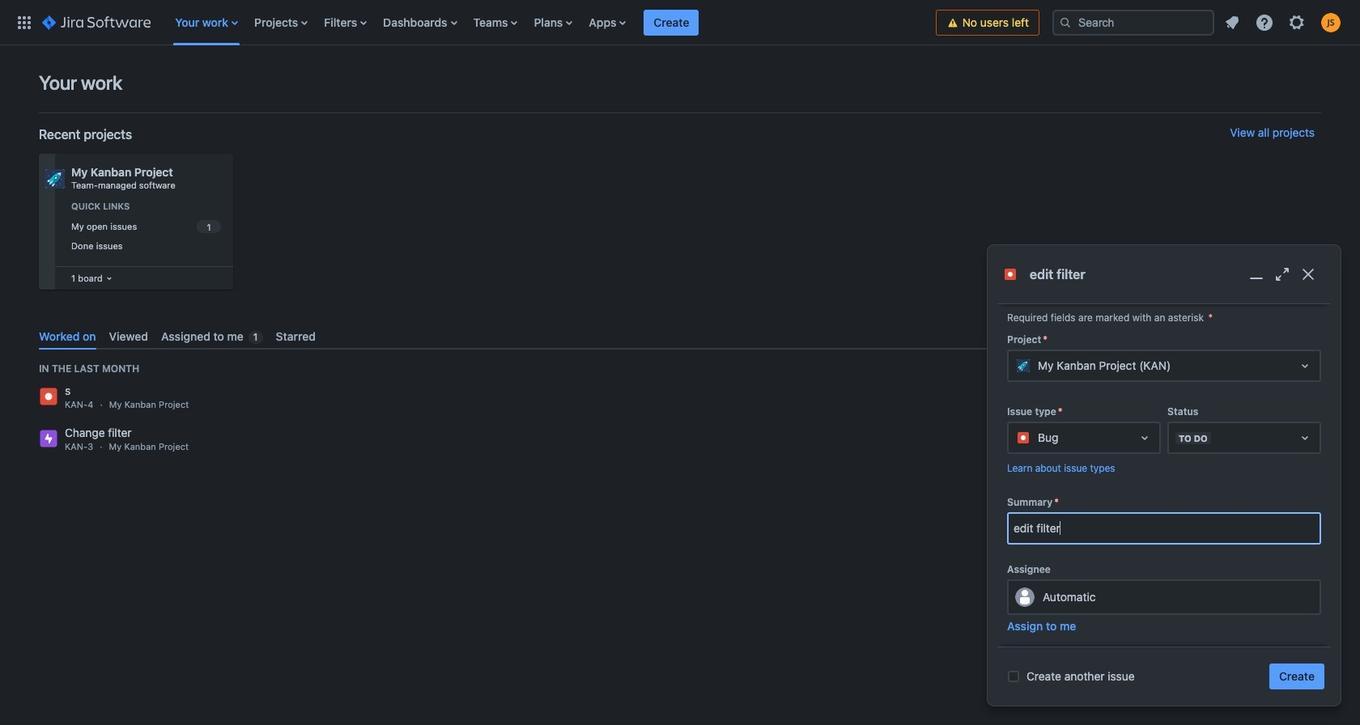Task type: vqa. For each thing, say whether or not it's contained in the screenshot.
banner
yes



Task type: describe. For each thing, give the bounding box(es) containing it.
1 open image from the top
[[1296, 357, 1316, 376]]

primary element
[[10, 0, 936, 45]]

notifications image
[[1223, 13, 1243, 32]]

2 open image from the top
[[1296, 429, 1316, 448]]

0 horizontal spatial list
[[167, 0, 936, 45]]

board image
[[103, 272, 116, 285]]

minimize image
[[1247, 265, 1267, 284]]

go full screen image
[[1273, 265, 1293, 284]]

discard changes and close image
[[1299, 265, 1319, 284]]

appswitcher icon image
[[15, 13, 34, 32]]



Task type: locate. For each thing, give the bounding box(es) containing it.
open image
[[1136, 429, 1155, 448]]

None search field
[[1053, 9, 1215, 35]]

1 vertical spatial open image
[[1296, 429, 1316, 448]]

0 vertical spatial open image
[[1296, 357, 1316, 376]]

banner
[[0, 0, 1361, 45]]

1 horizontal spatial list
[[1218, 8, 1351, 37]]

Search field
[[1053, 9, 1215, 35]]

search image
[[1060, 16, 1073, 29]]

list item
[[644, 0, 699, 45]]

your profile and settings image
[[1322, 13, 1341, 32]]

help image
[[1256, 13, 1275, 32]]

None text field
[[1009, 514, 1320, 543]]

list
[[167, 0, 936, 45], [1218, 8, 1351, 37]]

edit filter image
[[1004, 268, 1017, 281]]

jira software image
[[42, 13, 151, 32], [42, 13, 151, 32]]

open image
[[1296, 357, 1316, 376], [1296, 429, 1316, 448]]

settings image
[[1288, 13, 1307, 32]]

tab list
[[32, 323, 1322, 350]]



